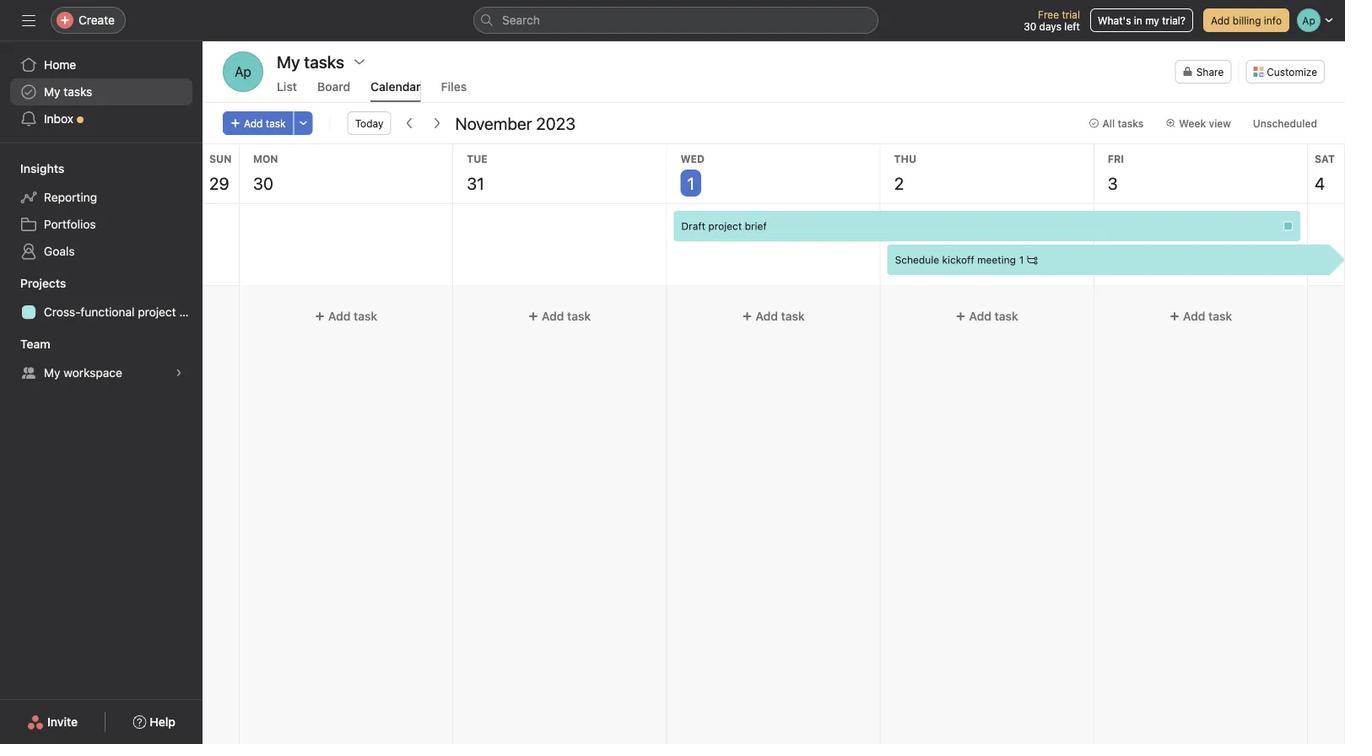 Task type: describe. For each thing, give the bounding box(es) containing it.
all tasks button
[[1082, 111, 1152, 135]]

create button
[[51, 7, 126, 34]]

week view
[[1179, 117, 1231, 129]]

share button
[[1176, 60, 1232, 84]]

kickoff
[[942, 254, 975, 266]]

sun 29
[[209, 153, 232, 193]]

list
[[277, 80, 297, 94]]

trial
[[1062, 8, 1080, 20]]

2
[[894, 173, 904, 193]]

my tasks link
[[10, 78, 192, 106]]

trial?
[[1162, 14, 1186, 26]]

workspace
[[64, 366, 122, 380]]

my workspace
[[44, 366, 122, 380]]

global element
[[0, 41, 203, 143]]

info
[[1264, 14, 1282, 26]]

view
[[1209, 117, 1231, 129]]

ap button
[[223, 51, 263, 92]]

mon 30
[[253, 153, 278, 193]]

show options image
[[353, 55, 366, 68]]

add billing info button
[[1204, 8, 1290, 32]]

wed
[[681, 153, 705, 165]]

all tasks
[[1103, 117, 1144, 129]]

calendar
[[371, 80, 421, 94]]

customize button
[[1246, 60, 1325, 84]]

functional
[[80, 305, 135, 319]]

files
[[441, 80, 467, 94]]

insights button
[[0, 160, 64, 177]]

invite button
[[16, 707, 89, 738]]

mon
[[253, 153, 278, 165]]

tue
[[467, 153, 488, 165]]

what's in my trial? button
[[1090, 8, 1193, 32]]

previous week image
[[403, 116, 416, 130]]

3
[[1108, 173, 1118, 193]]

ap
[[235, 64, 251, 80]]

31
[[467, 173, 484, 193]]

my tasks
[[44, 85, 92, 99]]

today
[[355, 117, 384, 129]]

home link
[[10, 51, 192, 78]]

leftcount image
[[1028, 255, 1038, 265]]

wed 1
[[681, 153, 705, 193]]

my for my tasks
[[44, 85, 60, 99]]

free trial 30 days left
[[1024, 8, 1080, 32]]

inbox
[[44, 112, 73, 126]]

search
[[502, 13, 540, 27]]

my
[[1146, 14, 1160, 26]]

search list box
[[474, 7, 879, 34]]

insights element
[[0, 154, 203, 268]]

free
[[1038, 8, 1059, 20]]

unscheduled
[[1253, 117, 1318, 129]]

30 inside mon 30
[[253, 173, 273, 193]]

1 inside wed 1
[[687, 173, 695, 193]]

what's
[[1098, 14, 1131, 26]]

thu 2
[[894, 153, 917, 193]]

reporting link
[[10, 184, 192, 211]]

29
[[209, 173, 229, 193]]

board
[[317, 80, 350, 94]]

add billing info
[[1211, 14, 1282, 26]]

my tasks
[[277, 51, 344, 71]]

team button
[[0, 336, 50, 353]]

thu
[[894, 153, 917, 165]]

schedule kickoff meeting
[[895, 254, 1016, 266]]

fri
[[1108, 153, 1124, 165]]

november
[[455, 113, 532, 133]]

week
[[1179, 117, 1206, 129]]

tasks for my tasks
[[64, 85, 92, 99]]

draft
[[682, 220, 706, 232]]

teams element
[[0, 329, 203, 390]]

2023
[[536, 113, 576, 133]]

left
[[1065, 20, 1080, 32]]



Task type: vqa. For each thing, say whether or not it's contained in the screenshot.


Task type: locate. For each thing, give the bounding box(es) containing it.
0 vertical spatial 30
[[1024, 20, 1037, 32]]

customize
[[1267, 66, 1318, 78]]

0 vertical spatial project
[[709, 220, 742, 232]]

calendar link
[[371, 80, 421, 102]]

4
[[1315, 173, 1325, 193]]

my down team
[[44, 366, 60, 380]]

unscheduled button
[[1246, 111, 1325, 135]]

meeting
[[978, 254, 1016, 266]]

help button
[[122, 707, 186, 738]]

1 vertical spatial tasks
[[1118, 117, 1144, 129]]

1 horizontal spatial 30
[[1024, 20, 1037, 32]]

30 down mon
[[253, 173, 273, 193]]

next week image
[[430, 116, 443, 130]]

1
[[687, 173, 695, 193], [1020, 254, 1024, 266]]

my workspace link
[[10, 360, 192, 387]]

2 my from the top
[[44, 366, 60, 380]]

board link
[[317, 80, 350, 102]]

sat
[[1315, 153, 1335, 165]]

project left plan
[[138, 305, 176, 319]]

insights
[[20, 162, 64, 176]]

files link
[[441, 80, 467, 102]]

projects element
[[0, 268, 203, 329]]

inbox link
[[10, 106, 192, 133]]

share
[[1197, 66, 1224, 78]]

goals link
[[10, 238, 192, 265]]

invite
[[47, 715, 78, 729]]

0 vertical spatial 1
[[687, 173, 695, 193]]

projects
[[20, 276, 66, 290]]

list link
[[277, 80, 297, 102]]

30
[[1024, 20, 1037, 32], [253, 173, 273, 193]]

tasks right all
[[1118, 117, 1144, 129]]

1 down wed
[[687, 173, 695, 193]]

add inside button
[[1211, 14, 1230, 26]]

home
[[44, 58, 76, 72]]

tasks for all tasks
[[1118, 117, 1144, 129]]

goals
[[44, 244, 75, 258]]

tasks inside my tasks link
[[64, 85, 92, 99]]

billing
[[1233, 14, 1261, 26]]

1 horizontal spatial project
[[709, 220, 742, 232]]

0 vertical spatial tasks
[[64, 85, 92, 99]]

sun
[[209, 153, 232, 165]]

days
[[1040, 20, 1062, 32]]

add task
[[244, 117, 286, 129], [328, 309, 377, 323], [542, 309, 591, 323], [756, 309, 805, 323], [969, 309, 1019, 323], [1183, 309, 1232, 323]]

search button
[[474, 7, 879, 34]]

1 vertical spatial 30
[[253, 173, 273, 193]]

help
[[150, 715, 176, 729]]

projects button
[[0, 275, 66, 292]]

tasks
[[64, 85, 92, 99], [1118, 117, 1144, 129]]

1 vertical spatial my
[[44, 366, 60, 380]]

1 horizontal spatial tasks
[[1118, 117, 1144, 129]]

tasks down the home
[[64, 85, 92, 99]]

all
[[1103, 117, 1115, 129]]

0 vertical spatial my
[[44, 85, 60, 99]]

create
[[78, 13, 115, 27]]

my inside teams element
[[44, 366, 60, 380]]

1 vertical spatial 1
[[1020, 254, 1024, 266]]

my
[[44, 85, 60, 99], [44, 366, 60, 380]]

1 horizontal spatial 1
[[1020, 254, 1024, 266]]

1 my from the top
[[44, 85, 60, 99]]

30 inside the free trial 30 days left
[[1024, 20, 1037, 32]]

portfolios link
[[10, 211, 192, 238]]

my for my workspace
[[44, 366, 60, 380]]

draft project brief
[[682, 220, 767, 232]]

add
[[1211, 14, 1230, 26], [244, 117, 263, 129], [328, 309, 351, 323], [542, 309, 564, 323], [756, 309, 778, 323], [969, 309, 992, 323], [1183, 309, 1206, 323]]

team
[[20, 337, 50, 351]]

reporting
[[44, 190, 97, 204]]

my inside global element
[[44, 85, 60, 99]]

project left brief
[[709, 220, 742, 232]]

fri 3
[[1108, 153, 1124, 193]]

november 2023
[[455, 113, 576, 133]]

tasks inside all tasks dropdown button
[[1118, 117, 1144, 129]]

more actions image
[[298, 118, 309, 128]]

0 horizontal spatial 30
[[253, 173, 273, 193]]

plan
[[179, 305, 202, 319]]

cross-
[[44, 305, 80, 319]]

what's in my trial?
[[1098, 14, 1186, 26]]

today button
[[347, 111, 391, 135]]

week view button
[[1158, 111, 1239, 135]]

in
[[1134, 14, 1143, 26]]

task
[[266, 117, 286, 129], [354, 309, 377, 323], [567, 309, 591, 323], [781, 309, 805, 323], [995, 309, 1019, 323], [1209, 309, 1232, 323]]

portfolios
[[44, 217, 96, 231]]

tue 31
[[467, 153, 488, 193]]

cross-functional project plan link
[[10, 299, 202, 326]]

hide sidebar image
[[22, 14, 35, 27]]

brief
[[745, 220, 767, 232]]

my up inbox
[[44, 85, 60, 99]]

1 left leftcount icon
[[1020, 254, 1024, 266]]

0 horizontal spatial 1
[[687, 173, 695, 193]]

0 horizontal spatial tasks
[[64, 85, 92, 99]]

schedule
[[895, 254, 940, 266]]

1 vertical spatial project
[[138, 305, 176, 319]]

30 left days
[[1024, 20, 1037, 32]]

0 horizontal spatial project
[[138, 305, 176, 319]]

cross-functional project plan
[[44, 305, 202, 319]]

project
[[709, 220, 742, 232], [138, 305, 176, 319]]

see details, my workspace image
[[174, 368, 184, 378]]

sat 4
[[1315, 153, 1335, 193]]



